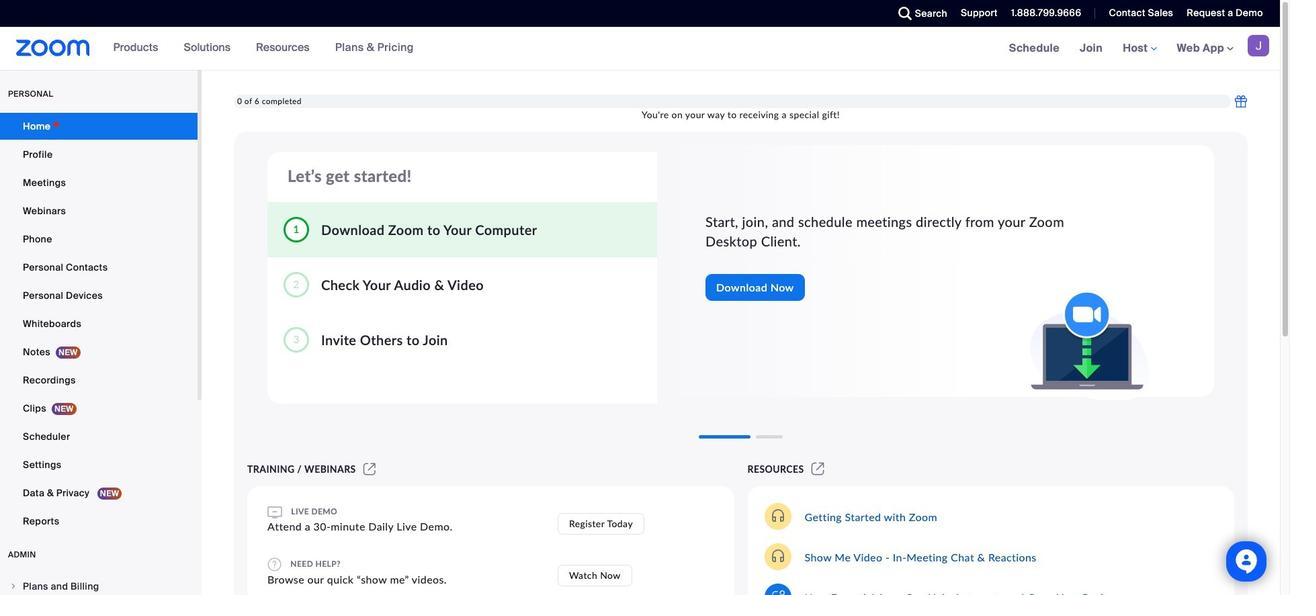 Task type: describe. For each thing, give the bounding box(es) containing it.
personal menu menu
[[0, 113, 198, 536]]

window new image
[[809, 464, 827, 475]]

zoom logo image
[[16, 40, 90, 56]]

product information navigation
[[103, 27, 424, 70]]



Task type: vqa. For each thing, say whether or not it's contained in the screenshot.
User photo
no



Task type: locate. For each thing, give the bounding box(es) containing it.
profile picture image
[[1248, 35, 1269, 56]]

banner
[[0, 27, 1280, 71]]

right image
[[9, 583, 17, 591]]

menu item
[[0, 574, 198, 595]]

meetings navigation
[[999, 27, 1280, 71]]

window new image
[[361, 464, 378, 475]]



